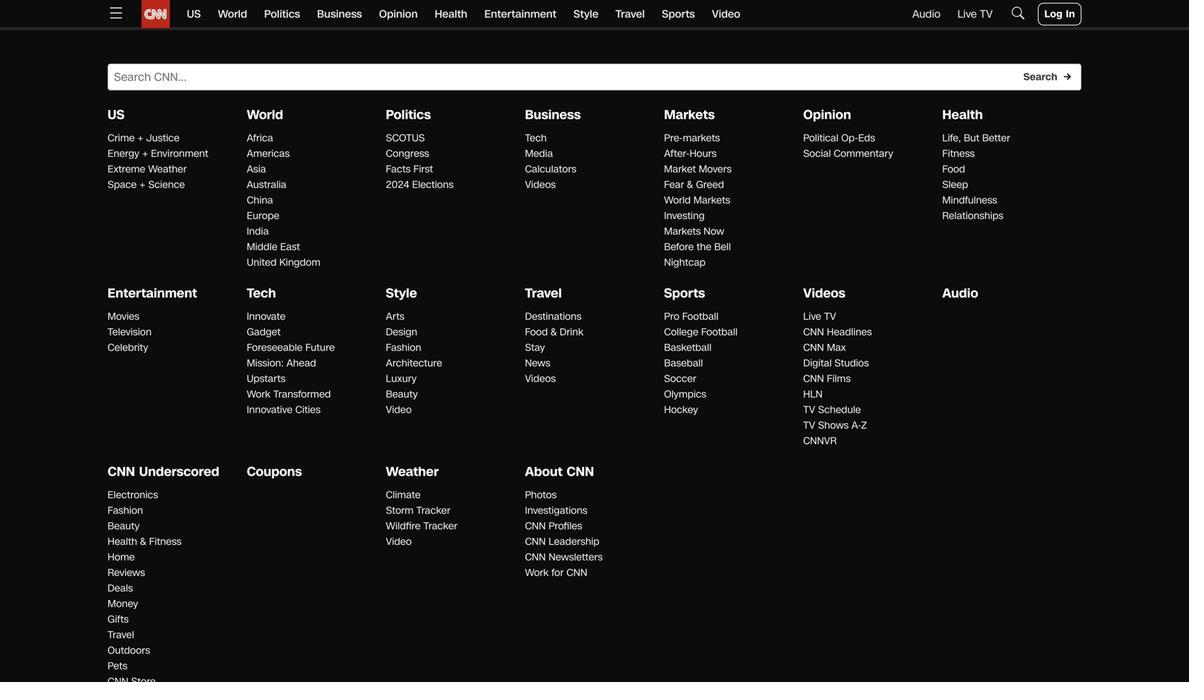 Task type: vqa. For each thing, say whether or not it's contained in the screenshot.
'Fashion' inside the electronics fashion beauty health & fitness home reviews deals money gifts travel
no



Task type: describe. For each thing, give the bounding box(es) containing it.
1 vertical spatial sports link
[[664, 285, 705, 303]]

tech for tech media calculators videos
[[525, 131, 547, 145]]

fitness inside life, but better fitness food sleep mindfulness relationships
[[942, 147, 975, 161]]

fear & greed link
[[664, 178, 724, 192]]

audio for the audio link to the left
[[912, 7, 940, 22]]

design
[[386, 326, 417, 339]]

log in
[[1044, 7, 1075, 21]]

1 vertical spatial us link
[[108, 106, 125, 124]]

crime + justice link
[[108, 131, 179, 145]]

reviews
[[108, 567, 145, 580]]

media
[[525, 147, 553, 161]]

health for health link to the right
[[942, 106, 983, 124]]

0 horizontal spatial business link
[[317, 0, 362, 28]]

max
[[827, 341, 846, 355]]

media link
[[525, 147, 553, 161]]

hockey
[[664, 404, 698, 417]]

1 horizontal spatial weather
[[386, 464, 439, 481]]

0 horizontal spatial style link
[[386, 285, 417, 303]]

pro football link
[[664, 310, 718, 324]]

1 vertical spatial fashion link
[[108, 504, 143, 518]]

life, but better link
[[942, 131, 1010, 145]]

tv shows a-z link
[[803, 419, 867, 433]]

cnn right the about
[[567, 464, 594, 481]]

1 vertical spatial +
[[142, 147, 148, 161]]

college
[[664, 326, 698, 339]]

1 vertical spatial opinion link
[[803, 106, 851, 124]]

live for live tv
[[957, 7, 977, 22]]

films
[[827, 372, 851, 386]]

beauty inside arts design fashion architecture luxury beauty video
[[386, 388, 418, 402]]

life,
[[942, 131, 961, 145]]

china
[[247, 194, 273, 207]]

stay link
[[525, 341, 545, 355]]

but
[[964, 131, 979, 145]]

pre-markets after-hours market movers fear & greed world markets investing markets now before the bell nightcap
[[664, 131, 732, 270]]

work inside photos investigations cnn profiles cnn leadership cnn newsletters work for cnn
[[525, 567, 549, 580]]

movers
[[699, 163, 732, 176]]

gadget link
[[247, 326, 281, 339]]

0 horizontal spatial travel link
[[108, 629, 134, 643]]

pre-markets link
[[664, 131, 720, 145]]

1 horizontal spatial us
[[187, 7, 201, 22]]

television link
[[108, 326, 152, 339]]

2024
[[386, 178, 409, 192]]

1 vertical spatial sports
[[664, 285, 705, 303]]

0 horizontal spatial entertainment link
[[108, 285, 197, 303]]

scotus
[[386, 131, 425, 145]]

stay
[[525, 341, 545, 355]]

storm tracker link
[[386, 504, 450, 518]]

environment
[[151, 147, 208, 161]]

0 vertical spatial style link
[[573, 0, 598, 28]]

0 vertical spatial travel link
[[615, 0, 645, 28]]

newsletters
[[549, 551, 603, 565]]

0 vertical spatial us link
[[187, 0, 201, 28]]

business for the business link to the left
[[317, 7, 362, 22]]

basketball
[[664, 341, 711, 355]]

baseball link
[[664, 357, 703, 371]]

olympics
[[664, 388, 706, 402]]

1 vertical spatial football
[[701, 326, 738, 339]]

business for the business link to the right
[[525, 106, 581, 124]]

space
[[108, 178, 137, 192]]

1 horizontal spatial beauty link
[[386, 388, 418, 402]]

ahead
[[286, 357, 316, 371]]

world inside the pre-markets after-hours market movers fear & greed world markets investing markets now before the bell nightcap
[[664, 194, 691, 207]]

for
[[552, 567, 564, 580]]

crime
[[108, 131, 135, 145]]

coupons link
[[247, 464, 302, 481]]

cnn leadership link
[[525, 536, 599, 549]]

1 vertical spatial travel link
[[525, 285, 562, 303]]

0 horizontal spatial opinion link
[[379, 0, 418, 28]]

life, but better fitness food sleep mindfulness relationships
[[942, 131, 1010, 223]]

first
[[413, 163, 433, 176]]

0 vertical spatial sports link
[[662, 0, 695, 28]]

pro football college football basketball baseball soccer olympics hockey
[[664, 310, 738, 417]]

& inside the pre-markets after-hours market movers fear & greed world markets investing markets now before the bell nightcap
[[687, 178, 693, 192]]

0 horizontal spatial opinion
[[379, 7, 418, 22]]

gifts link
[[108, 613, 129, 627]]

investing
[[664, 209, 705, 223]]

weather inside crime + justice energy + environment extreme weather space + science
[[148, 163, 187, 176]]

fitness inside electronics fashion beauty health & fitness home reviews deals money gifts travel outdoors pets
[[149, 536, 181, 549]]

0 vertical spatial tracker
[[416, 504, 450, 518]]

innovate link
[[247, 310, 286, 324]]

Search text field
[[108, 64, 1081, 91]]

tv up cnnvr link on the bottom right of the page
[[803, 419, 815, 433]]

audio for bottommost the audio link
[[942, 285, 978, 303]]

beauty inside electronics fashion beauty health & fitness home reviews deals money gifts travel outdoors pets
[[108, 520, 140, 534]]

basketball link
[[664, 341, 711, 355]]

hln
[[803, 388, 823, 402]]

television
[[108, 326, 152, 339]]

climate storm tracker wildfire tracker video
[[386, 489, 457, 549]]

cnn down newsletters
[[566, 567, 587, 580]]

headlines
[[827, 326, 872, 339]]

greed
[[696, 178, 724, 192]]

outdoors link
[[108, 645, 150, 658]]

1 vertical spatial videos
[[803, 285, 845, 303]]

0 vertical spatial world
[[218, 7, 247, 22]]

1 horizontal spatial politics
[[386, 106, 431, 124]]

1 vertical spatial tech link
[[247, 285, 276, 303]]

0 vertical spatial football
[[682, 310, 718, 324]]

0 vertical spatial video link
[[712, 0, 740, 28]]

hockey link
[[664, 404, 698, 417]]

wildfire
[[386, 520, 421, 534]]

0 vertical spatial markets
[[664, 106, 715, 124]]

world markets link
[[664, 194, 730, 207]]

innovative cities link
[[247, 404, 321, 417]]

fitness link
[[942, 147, 975, 161]]

0 vertical spatial politics
[[264, 7, 300, 22]]

1 vertical spatial tracker
[[423, 520, 457, 534]]

log in link
[[1038, 3, 1081, 25]]

videos inside destinations food & drink stay news videos
[[525, 372, 556, 386]]

china link
[[247, 194, 273, 207]]

nightcap
[[664, 256, 706, 270]]

0 horizontal spatial audio link
[[912, 7, 940, 22]]

tv left search icon
[[980, 7, 993, 22]]

1 horizontal spatial business link
[[525, 106, 581, 124]]

health for topmost health link
[[435, 7, 467, 22]]

coupons
[[247, 464, 302, 481]]

cnn down cnn profiles link
[[525, 536, 546, 549]]

relationships link
[[942, 209, 1003, 223]]

before
[[664, 240, 694, 254]]

open menu icon image
[[108, 4, 125, 21]]

hln link
[[803, 388, 823, 402]]

relationships
[[942, 209, 1003, 223]]

search icon image
[[1010, 4, 1027, 21]]

1 horizontal spatial opinion
[[803, 106, 851, 124]]

0 vertical spatial +
[[137, 131, 143, 145]]

upstarts link
[[247, 372, 286, 386]]

0 vertical spatial health link
[[435, 0, 467, 28]]

0 vertical spatial world link
[[218, 0, 247, 28]]

baseball
[[664, 357, 703, 371]]

about cnn
[[525, 464, 594, 481]]

congress link
[[386, 147, 429, 161]]

in
[[1066, 7, 1075, 21]]

asia
[[247, 163, 266, 176]]

work inside the innovate gadget foreseeable future mission: ahead upstarts work transformed innovative cities
[[247, 388, 270, 402]]

middle east link
[[247, 240, 300, 254]]

search
[[1023, 70, 1057, 84]]

cnn up hln
[[803, 372, 824, 386]]

transformed
[[273, 388, 331, 402]]

tv up 'cnn headlines' link at the right of the page
[[824, 310, 836, 324]]

1 horizontal spatial fashion link
[[386, 341, 421, 355]]

electronics fashion beauty health & fitness home reviews deals money gifts travel outdoors pets
[[108, 489, 181, 674]]

political op-eds link
[[803, 131, 875, 145]]

pre-
[[664, 131, 683, 145]]

electronics link
[[108, 489, 158, 503]]

2 vertical spatial markets
[[664, 225, 701, 239]]

0 vertical spatial video
[[712, 7, 740, 22]]

celebrity
[[108, 341, 148, 355]]



Task type: locate. For each thing, give the bounding box(es) containing it.
1 horizontal spatial &
[[551, 326, 557, 339]]

wildfire tracker link
[[386, 520, 457, 534]]

2 horizontal spatial travel link
[[615, 0, 645, 28]]

& up reviews
[[140, 536, 146, 549]]

cnn max link
[[803, 341, 846, 355]]

style link
[[573, 0, 598, 28], [386, 285, 417, 303]]

football up college football link
[[682, 310, 718, 324]]

fashion link down the electronics link
[[108, 504, 143, 518]]

tech media calculators videos
[[525, 131, 576, 192]]

videos down calculators link
[[525, 178, 556, 192]]

beauty link up the health & fitness link
[[108, 520, 140, 534]]

1 horizontal spatial entertainment
[[484, 7, 556, 22]]

tech link
[[525, 131, 547, 145], [247, 285, 276, 303]]

1 vertical spatial world
[[247, 106, 283, 124]]

sports link
[[662, 0, 695, 28], [664, 285, 705, 303]]

0 vertical spatial entertainment link
[[484, 0, 556, 28]]

shows
[[818, 419, 849, 433]]

travel inside electronics fashion beauty health & fitness home reviews deals money gifts travel outdoors pets
[[108, 629, 134, 643]]

tracker
[[416, 504, 450, 518], [423, 520, 457, 534]]

0 horizontal spatial food
[[525, 326, 548, 339]]

0 horizontal spatial work
[[247, 388, 270, 402]]

1 horizontal spatial tech
[[525, 131, 547, 145]]

beauty up the health & fitness link
[[108, 520, 140, 534]]

0 horizontal spatial audio
[[912, 7, 940, 22]]

+ down crime + justice link
[[142, 147, 148, 161]]

opinion
[[379, 7, 418, 22], [803, 106, 851, 124]]

2 vertical spatial videos link
[[525, 372, 556, 386]]

food inside destinations food & drink stay news videos
[[525, 326, 548, 339]]

1 vertical spatial us
[[108, 106, 125, 124]]

college football link
[[664, 326, 738, 339]]

0 horizontal spatial business
[[317, 7, 362, 22]]

live for live tv cnn headlines cnn max digital studios cnn films hln tv schedule tv shows a-z cnnvr
[[803, 310, 821, 324]]

scotus link
[[386, 131, 425, 145]]

videos down news link
[[525, 372, 556, 386]]

0 vertical spatial live
[[957, 7, 977, 22]]

cnnvr link
[[803, 435, 837, 448]]

1 vertical spatial politics link
[[386, 106, 431, 124]]

after-hours link
[[664, 147, 717, 161]]

travel link
[[615, 0, 645, 28], [525, 285, 562, 303], [108, 629, 134, 643]]

1 vertical spatial live tv link
[[803, 310, 836, 324]]

gifts
[[108, 613, 129, 627]]

commentary
[[834, 147, 893, 161]]

1 horizontal spatial health link
[[942, 106, 983, 124]]

innovative
[[247, 404, 293, 417]]

live tv link up 'cnn headlines' link at the right of the page
[[803, 310, 836, 324]]

markets down investing link
[[664, 225, 701, 239]]

videos link up 'cnn headlines' link at the right of the page
[[803, 285, 845, 303]]

india
[[247, 225, 269, 239]]

profiles
[[549, 520, 582, 534]]

videos inside tech media calculators videos
[[525, 178, 556, 192]]

east
[[280, 240, 300, 254]]

video link
[[712, 0, 740, 28], [386, 404, 412, 417], [386, 536, 412, 549]]

africa
[[247, 131, 273, 145]]

market
[[664, 163, 696, 176]]

facts
[[386, 163, 411, 176]]

live inside live tv cnn headlines cnn max digital studios cnn films hln tv schedule tv shows a-z cnnvr
[[803, 310, 821, 324]]

political op-eds social commentary
[[803, 131, 893, 161]]

1 horizontal spatial opinion link
[[803, 106, 851, 124]]

0 horizontal spatial live
[[803, 310, 821, 324]]

fashion link
[[386, 341, 421, 355], [108, 504, 143, 518]]

0 horizontal spatial health
[[108, 536, 137, 549]]

fashion inside arts design fashion architecture luxury beauty video
[[386, 341, 421, 355]]

cnn down investigations
[[525, 520, 546, 534]]

fashion down the electronics link
[[108, 504, 143, 518]]

world
[[218, 7, 247, 22], [247, 106, 283, 124], [664, 194, 691, 207]]

0 vertical spatial videos link
[[525, 178, 556, 192]]

tv schedule link
[[803, 404, 861, 417]]

style up arts
[[386, 285, 417, 303]]

live up 'cnn headlines' link at the right of the page
[[803, 310, 821, 324]]

ui arrow right thick image
[[1063, 73, 1072, 81]]

photos link
[[525, 489, 557, 503]]

travel for the middle travel link
[[525, 285, 562, 303]]

0 vertical spatial &
[[687, 178, 693, 192]]

1 horizontal spatial fitness
[[942, 147, 975, 161]]

1 vertical spatial beauty
[[108, 520, 140, 534]]

money
[[108, 598, 138, 612]]

cnn up "digital"
[[803, 341, 824, 355]]

0 horizontal spatial us link
[[108, 106, 125, 124]]

2 horizontal spatial &
[[687, 178, 693, 192]]

0 vertical spatial weather
[[148, 163, 187, 176]]

2 vertical spatial video link
[[386, 536, 412, 549]]

& inside destinations food & drink stay news videos
[[551, 326, 557, 339]]

1 horizontal spatial live
[[957, 7, 977, 22]]

2 horizontal spatial travel
[[615, 7, 645, 22]]

style for the topmost style link
[[573, 7, 598, 22]]

underscored
[[139, 464, 219, 481]]

1 vertical spatial world link
[[247, 106, 283, 124]]

food link
[[942, 163, 965, 176]]

1 vertical spatial markets
[[693, 194, 730, 207]]

0 vertical spatial us
[[187, 7, 201, 22]]

eds
[[858, 131, 875, 145]]

food up "stay" link
[[525, 326, 548, 339]]

1 horizontal spatial business
[[525, 106, 581, 124]]

videos up 'cnn headlines' link at the right of the page
[[803, 285, 845, 303]]

1 vertical spatial style link
[[386, 285, 417, 303]]

scotus congress facts first 2024 elections
[[386, 131, 454, 192]]

arts
[[386, 310, 404, 324]]

2 vertical spatial video
[[386, 536, 412, 549]]

mission: ahead link
[[247, 357, 316, 371]]

1 horizontal spatial tech link
[[525, 131, 547, 145]]

tech link up innovate
[[247, 285, 276, 303]]

video
[[712, 7, 740, 22], [386, 404, 412, 417], [386, 536, 412, 549]]

0 vertical spatial live tv link
[[957, 7, 993, 22]]

1 horizontal spatial audio link
[[942, 285, 978, 303]]

1 vertical spatial business
[[525, 106, 581, 124]]

fashion inside electronics fashion beauty health & fitness home reviews deals money gifts travel outdoors pets
[[108, 504, 143, 518]]

entertainment
[[484, 7, 556, 22], [108, 285, 197, 303]]

style link up 'search' text field
[[573, 0, 598, 28]]

extreme weather link
[[108, 163, 187, 176]]

0 vertical spatial tech link
[[525, 131, 547, 145]]

0 horizontal spatial weather
[[148, 163, 187, 176]]

0 horizontal spatial travel
[[108, 629, 134, 643]]

politics
[[264, 7, 300, 22], [386, 106, 431, 124]]

0 horizontal spatial health link
[[435, 0, 467, 28]]

& down destinations link
[[551, 326, 557, 339]]

luxury link
[[386, 372, 417, 386]]

style
[[573, 7, 598, 22], [386, 285, 417, 303]]

design link
[[386, 326, 417, 339]]

2 vertical spatial +
[[139, 178, 145, 192]]

live left search icon
[[957, 7, 977, 22]]

0 vertical spatial politics link
[[264, 0, 300, 28]]

Search search field
[[108, 64, 1081, 91]]

entertainment link
[[484, 0, 556, 28], [108, 285, 197, 303]]

video inside the climate storm tracker wildfire tracker video
[[386, 536, 412, 549]]

pets
[[108, 660, 127, 674]]

travel for the topmost travel link
[[615, 7, 645, 22]]

tech for tech
[[247, 285, 276, 303]]

investigations
[[525, 504, 587, 518]]

home
[[108, 551, 135, 565]]

americas
[[247, 147, 290, 161]]

food inside life, but better fitness food sleep mindfulness relationships
[[942, 163, 965, 176]]

2 vertical spatial world
[[664, 194, 691, 207]]

foreseeable
[[247, 341, 303, 355]]

elections
[[412, 178, 454, 192]]

0 vertical spatial travel
[[615, 7, 645, 22]]

1 horizontal spatial style
[[573, 7, 598, 22]]

tv down hln link
[[803, 404, 815, 417]]

2 vertical spatial travel
[[108, 629, 134, 643]]

digital studios link
[[803, 357, 869, 371]]

cnn
[[803, 326, 824, 339], [803, 341, 824, 355], [803, 372, 824, 386], [108, 464, 135, 481], [567, 464, 594, 481], [525, 520, 546, 534], [525, 536, 546, 549], [525, 551, 546, 565], [566, 567, 587, 580]]

food up "sleep" link
[[942, 163, 965, 176]]

work down upstarts
[[247, 388, 270, 402]]

markets up 'pre-markets' link
[[664, 106, 715, 124]]

1 vertical spatial entertainment link
[[108, 285, 197, 303]]

weather up climate
[[386, 464, 439, 481]]

work left for
[[525, 567, 549, 580]]

beauty down luxury link
[[386, 388, 418, 402]]

0 vertical spatial audio
[[912, 7, 940, 22]]

1 vertical spatial fashion
[[108, 504, 143, 518]]

0 vertical spatial videos
[[525, 178, 556, 192]]

1 vertical spatial video link
[[386, 404, 412, 417]]

cnn up cnn max link
[[803, 326, 824, 339]]

tech link up media on the top left
[[525, 131, 547, 145]]

0 horizontal spatial live tv link
[[803, 310, 836, 324]]

entertainment for the left entertainment link
[[108, 285, 197, 303]]

0 vertical spatial fitness
[[942, 147, 975, 161]]

cnn up work for cnn link at bottom
[[525, 551, 546, 565]]

movies
[[108, 310, 139, 324]]

tracker up wildfire tracker link
[[416, 504, 450, 518]]

pets link
[[108, 660, 127, 674]]

movies television celebrity
[[108, 310, 152, 355]]

+ right crime
[[137, 131, 143, 145]]

the
[[697, 240, 711, 254]]

0 vertical spatial beauty
[[386, 388, 418, 402]]

0 horizontal spatial fashion
[[108, 504, 143, 518]]

1 horizontal spatial live tv link
[[957, 7, 993, 22]]

& inside electronics fashion beauty health & fitness home reviews deals money gifts travel outdoors pets
[[140, 536, 146, 549]]

calculators
[[525, 163, 576, 176]]

mindfulness link
[[942, 194, 997, 207]]

fashion down design "link"
[[386, 341, 421, 355]]

cnn underscored
[[108, 464, 219, 481]]

energy
[[108, 147, 139, 161]]

video inside arts design fashion architecture luxury beauty video
[[386, 404, 412, 417]]

health inside electronics fashion beauty health & fitness home reviews deals money gifts travel outdoors pets
[[108, 536, 137, 549]]

upstarts
[[247, 372, 286, 386]]

0 vertical spatial sports
[[662, 7, 695, 22]]

work for cnn link
[[525, 567, 587, 580]]

sleep link
[[942, 178, 968, 192]]

money link
[[108, 598, 138, 612]]

health & fitness link
[[108, 536, 181, 549]]

australia link
[[247, 178, 286, 192]]

1 vertical spatial &
[[551, 326, 557, 339]]

& right the fear
[[687, 178, 693, 192]]

1 vertical spatial audio link
[[942, 285, 978, 303]]

middle
[[247, 240, 277, 254]]

0 vertical spatial fashion link
[[386, 341, 421, 355]]

football
[[682, 310, 718, 324], [701, 326, 738, 339]]

social commentary link
[[803, 147, 893, 161]]

outdoors
[[108, 645, 150, 658]]

live tv link left search icon
[[957, 7, 993, 22]]

1 horizontal spatial style link
[[573, 0, 598, 28]]

space + science link
[[108, 178, 185, 192]]

0 horizontal spatial beauty link
[[108, 520, 140, 534]]

style link up arts
[[386, 285, 417, 303]]

0 vertical spatial work
[[247, 388, 270, 402]]

leadership
[[549, 536, 599, 549]]

1 horizontal spatial travel link
[[525, 285, 562, 303]]

videos link down calculators link
[[525, 178, 556, 192]]

style for the leftmost style link
[[386, 285, 417, 303]]

cnn up electronics
[[108, 464, 135, 481]]

electronics
[[108, 489, 158, 503]]

markets down 'greed'
[[693, 194, 730, 207]]

soccer link
[[664, 372, 696, 386]]

2 vertical spatial health
[[108, 536, 137, 549]]

0 horizontal spatial &
[[140, 536, 146, 549]]

0 vertical spatial style
[[573, 7, 598, 22]]

style up 'search' text field
[[573, 7, 598, 22]]

united kingdom link
[[247, 256, 320, 270]]

0 vertical spatial opinion link
[[379, 0, 418, 28]]

1 vertical spatial travel
[[525, 285, 562, 303]]

mission:
[[247, 357, 284, 371]]

markets
[[683, 131, 720, 145]]

tech up innovate
[[247, 285, 276, 303]]

football down pro football link
[[701, 326, 738, 339]]

2 vertical spatial travel link
[[108, 629, 134, 643]]

+ down the extreme weather link
[[139, 178, 145, 192]]

1 vertical spatial videos link
[[803, 285, 845, 303]]

after-
[[664, 147, 690, 161]]

tracker down storm tracker link
[[423, 520, 457, 534]]

investing link
[[664, 209, 705, 223]]

opinion link
[[379, 0, 418, 28], [803, 106, 851, 124]]

climate link
[[386, 489, 421, 503]]

innovate gadget foreseeable future mission: ahead upstarts work transformed innovative cities
[[247, 310, 335, 417]]

fashion link down design "link"
[[386, 341, 421, 355]]

architecture
[[386, 357, 442, 371]]

videos link down news link
[[525, 372, 556, 386]]

beauty link down luxury link
[[386, 388, 418, 402]]

entertainment for the top entertainment link
[[484, 7, 556, 22]]

destinations link
[[525, 310, 581, 324]]

1 horizontal spatial food
[[942, 163, 965, 176]]

fashion
[[386, 341, 421, 355], [108, 504, 143, 518]]

1 horizontal spatial travel
[[525, 285, 562, 303]]

1 vertical spatial tech
[[247, 285, 276, 303]]

tech inside tech media calculators videos
[[525, 131, 547, 145]]

americas link
[[247, 147, 290, 161]]

0 vertical spatial health
[[435, 7, 467, 22]]

weather up science
[[148, 163, 187, 176]]

tech up media on the top left
[[525, 131, 547, 145]]

soccer
[[664, 372, 696, 386]]



